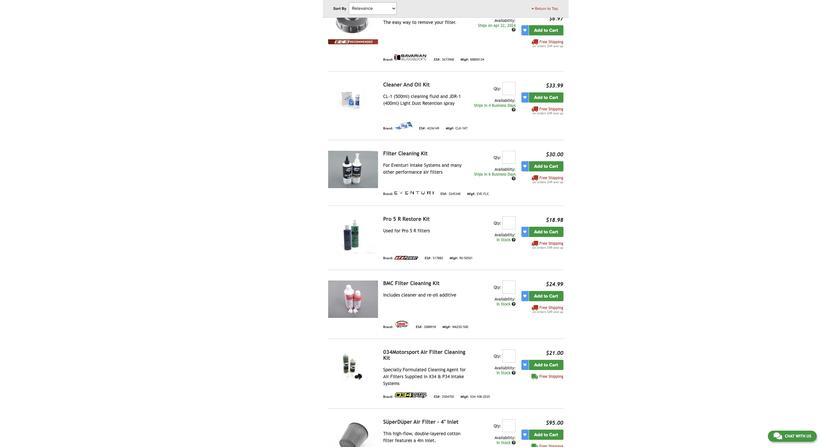 Task type: vqa. For each thing, say whether or not it's contained in the screenshot.
Oil to the bottom
yes



Task type: locate. For each thing, give the bounding box(es) containing it.
orders for $24.99
[[537, 311, 547, 314]]

and left many
[[442, 163, 450, 168]]

and down $18.98
[[554, 246, 559, 250]]

2 free shipping on orders $49 and up from the top
[[533, 107, 564, 115]]

add to cart button up the free shipping
[[529, 360, 564, 371]]

2 brand: from the top
[[383, 127, 394, 131]]

2 free from the top
[[540, 107, 548, 112]]

&
[[438, 375, 441, 380]]

business for $30.00
[[492, 172, 507, 177]]

up down $24.99
[[560, 311, 564, 314]]

cart
[[550, 27, 558, 33], [550, 95, 558, 100], [550, 164, 558, 169], [550, 229, 558, 235], [550, 294, 558, 299], [550, 363, 558, 368], [550, 433, 558, 438]]

2 vertical spatial air
[[414, 420, 421, 426]]

1 horizontal spatial for
[[460, 368, 466, 373]]

6 shipping from the top
[[549, 375, 564, 380]]

4 add to cart button from the top
[[529, 227, 564, 237]]

1 vertical spatial for
[[460, 368, 466, 373]]

to inside 'link'
[[548, 6, 551, 11]]

pro up used
[[383, 216, 392, 223]]

süperdüper
[[383, 420, 412, 426]]

oil filter wrench 76mm x 12 flutes - bavarian autosport link
[[383, 2, 455, 14]]

es#: for pro 5 r restore kit
[[425, 257, 432, 261]]

additive
[[440, 293, 457, 298]]

1 shipping from the top
[[549, 40, 564, 44]]

specially formulated cleaning agent for air filters supplied in x34 & p34 intake systems
[[383, 368, 466, 387]]

(500ml)
[[394, 94, 410, 99]]

free shipping on orders $49 and up down $24.99
[[533, 306, 564, 314]]

2 $49 from the top
[[548, 112, 553, 115]]

ships for filter cleaning kit
[[474, 172, 483, 177]]

1 vertical spatial add to wish list image
[[524, 364, 527, 367]]

1 vertical spatial in
[[484, 172, 488, 177]]

- right flutes at left top
[[400, 7, 402, 14]]

days right 6 on the right top
[[508, 172, 516, 177]]

mfg#: left clk-
[[446, 127, 455, 131]]

cleaning inside 034motorsport air filter cleaning kit
[[445, 350, 466, 356]]

es#: 3245340
[[441, 193, 461, 196]]

es#: for oil filter wrench 76mm x 12 flutes - bavarian autosport
[[434, 58, 441, 62]]

3 shipping from the top
[[549, 176, 564, 181]]

remove
[[418, 20, 433, 25]]

1 horizontal spatial filters
[[431, 170, 443, 175]]

es#3245340 - eve-flc - filter cleaning kit - for eventuri intake systems and many other performance air filters - eventuri - audi bmw volkswagen mini image
[[328, 151, 378, 188]]

free down on sale!                         save 30% $9.99 $6.97
[[540, 40, 548, 44]]

add to wish list image for $18.98
[[524, 231, 527, 234]]

5 $49 from the top
[[548, 311, 553, 314]]

1 horizontal spatial 1
[[459, 94, 461, 99]]

6 add from the top
[[534, 363, 543, 368]]

return to top
[[534, 6, 558, 11]]

3 in stock from the top
[[497, 371, 512, 376]]

4 in from the top
[[497, 441, 500, 446]]

brand: for pro 5 r restore kit
[[383, 257, 394, 261]]

5 brand: from the top
[[383, 326, 394, 330]]

mfg#: for pro 5 r restore kit
[[450, 257, 458, 261]]

es#: left 3504750
[[434, 396, 441, 399]]

0 vertical spatial ships
[[478, 23, 487, 28]]

air down specially
[[383, 375, 389, 380]]

2 add to cart button from the top
[[529, 93, 564, 103]]

question circle image for 2024
[[512, 28, 516, 32]]

7 add to cart button from the top
[[529, 430, 564, 441]]

mfg#: left 034-
[[461, 396, 469, 399]]

layered
[[431, 432, 446, 437]]

2 availability: from the top
[[495, 98, 516, 103]]

air for süperdüper
[[414, 420, 421, 426]]

brand: for oil filter wrench 76mm x 12 flutes - bavarian autosport
[[383, 58, 394, 62]]

1 vertical spatial question circle image
[[512, 108, 516, 112]]

3 add to cart from the top
[[534, 164, 558, 169]]

es#: left 3088918
[[416, 326, 423, 330]]

$49 down $24.99
[[548, 311, 553, 314]]

4"
[[441, 420, 446, 426]]

in for cleaner and oil kit
[[484, 103, 488, 108]]

orders for $18.98
[[537, 246, 547, 250]]

3 qty: from the top
[[494, 221, 502, 226]]

mfg#: b8800134
[[461, 58, 485, 62]]

cart down $24.99
[[550, 294, 558, 299]]

4 orders from the top
[[537, 246, 547, 250]]

1 add to wish list image from the top
[[524, 96, 527, 99]]

6 add to cart button from the top
[[529, 360, 564, 371]]

ships left 4
[[474, 103, 483, 108]]

1 vertical spatial r
[[414, 228, 417, 234]]

shipping down $6.97
[[549, 40, 564, 44]]

bavarian
[[404, 7, 425, 14]]

2 add from the top
[[534, 95, 543, 100]]

7 availability: from the top
[[495, 436, 516, 441]]

mfg#: for oil filter wrench 76mm x 12 flutes - bavarian autosport
[[461, 58, 469, 62]]

top
[[552, 6, 558, 11]]

mfg#: for filter cleaning kit
[[467, 193, 476, 196]]

1 horizontal spatial -
[[438, 420, 439, 426]]

oil
[[383, 2, 390, 8], [415, 82, 422, 88]]

up
[[560, 44, 564, 48], [560, 112, 564, 115], [560, 181, 564, 184], [560, 246, 564, 250], [560, 311, 564, 314]]

z035
[[483, 396, 490, 399]]

ecs tuning recommends this product. image
[[328, 39, 378, 44]]

ships left 6 on the right top
[[474, 172, 483, 177]]

mfg#: 90-50501
[[450, 257, 473, 261]]

question circle image
[[512, 177, 516, 181], [512, 238, 516, 242], [512, 303, 516, 307], [512, 372, 516, 376]]

2 add to wish list image from the top
[[524, 364, 527, 367]]

kit up specially
[[383, 356, 390, 362]]

stock for $21.00
[[501, 371, 511, 376]]

question circle image for $24.99
[[512, 303, 516, 307]]

and up spray
[[441, 94, 448, 99]]

includes
[[383, 293, 400, 298]]

0 horizontal spatial oil
[[383, 2, 390, 8]]

kit
[[423, 82, 430, 88], [421, 151, 428, 157], [423, 216, 430, 223], [433, 281, 440, 287], [383, 356, 390, 362]]

2 add to wish list image from the top
[[524, 165, 527, 168]]

034motorsport - corporate logo image
[[395, 393, 428, 399]]

wrench
[[407, 2, 426, 8]]

2 in stock from the top
[[497, 302, 512, 307]]

3 up from the top
[[560, 181, 564, 184]]

free down $18.98
[[540, 242, 548, 246]]

free down $21.00
[[540, 375, 548, 380]]

filter right bmc
[[395, 281, 409, 287]]

6 add to cart from the top
[[534, 363, 558, 368]]

6 free from the top
[[540, 375, 548, 380]]

up down $30.00
[[560, 181, 564, 184]]

up down $18.98
[[560, 246, 564, 250]]

5 add to cart from the top
[[534, 294, 558, 299]]

1 vertical spatial oil
[[415, 82, 422, 88]]

4 question circle image from the top
[[512, 372, 516, 376]]

0 horizontal spatial 1
[[390, 94, 393, 99]]

1 vertical spatial 5
[[410, 228, 412, 234]]

bmc filter cleaning kit
[[383, 281, 440, 287]]

3 question circle image from the top
[[512, 303, 516, 307]]

2 up from the top
[[560, 112, 564, 115]]

free shipping on orders $49 and up down $18.98
[[533, 242, 564, 250]]

add to cart button down $18.98
[[529, 227, 564, 237]]

1 qty: from the top
[[494, 87, 502, 91]]

0 vertical spatial days
[[508, 103, 516, 108]]

intake up performance
[[410, 163, 423, 168]]

the
[[383, 20, 391, 25]]

3 orders from the top
[[537, 181, 547, 184]]

shipping for $30.00
[[549, 176, 564, 181]]

add to cart button down $24.99
[[529, 292, 564, 302]]

add to cart down $6.97
[[534, 27, 558, 33]]

filter.
[[445, 20, 457, 25]]

1 vertical spatial systems
[[383, 381, 400, 387]]

filters
[[431, 170, 443, 175], [418, 228, 430, 234]]

brand: left afe - corporate logo
[[383, 257, 394, 261]]

air
[[421, 350, 428, 356], [383, 375, 389, 380], [414, 420, 421, 426]]

1 1 from the left
[[390, 94, 393, 99]]

and down $6.97
[[554, 44, 559, 48]]

0 horizontal spatial intake
[[410, 163, 423, 168]]

add to wish list image
[[524, 29, 527, 32], [524, 165, 527, 168], [524, 231, 527, 234], [524, 295, 527, 298], [524, 434, 527, 437]]

to for $30.00
[[544, 164, 548, 169]]

and
[[404, 82, 413, 88]]

2 vertical spatial question circle image
[[512, 442, 516, 446]]

up down $33.99
[[560, 112, 564, 115]]

5 orders from the top
[[537, 311, 547, 314]]

4 up from the top
[[560, 246, 564, 250]]

es#: left '3673968'
[[434, 58, 441, 62]]

cleaning up agent on the bottom of the page
[[445, 350, 466, 356]]

1 horizontal spatial pro
[[402, 228, 409, 234]]

business
[[492, 103, 507, 108], [492, 172, 507, 177]]

add to cart button down $95.00
[[529, 430, 564, 441]]

brand: down other
[[383, 193, 394, 196]]

ships for cleaner and oil kit
[[474, 103, 483, 108]]

4 cart from the top
[[550, 229, 558, 235]]

es#:
[[434, 58, 441, 62], [419, 127, 426, 131], [441, 193, 447, 196], [425, 257, 432, 261], [416, 326, 423, 330], [434, 396, 441, 399]]

add to cart button
[[529, 25, 564, 35], [529, 93, 564, 103], [529, 161, 564, 172], [529, 227, 564, 237], [529, 292, 564, 302], [529, 360, 564, 371], [529, 430, 564, 441]]

1 horizontal spatial systems
[[424, 163, 441, 168]]

1 vertical spatial ships
[[474, 103, 483, 108]]

5 qty: from the top
[[494, 355, 502, 359]]

cart for $33.99
[[550, 95, 558, 100]]

mfg#: left eve-
[[467, 193, 476, 196]]

add to cart for $18.98
[[534, 229, 558, 235]]

pro 5 r restore kit link
[[383, 216, 430, 223]]

5 availability: from the top
[[495, 297, 516, 302]]

5 free from the top
[[540, 306, 548, 311]]

add
[[534, 27, 543, 33], [534, 95, 543, 100], [534, 164, 543, 169], [534, 229, 543, 235], [534, 294, 543, 299], [534, 363, 543, 368], [534, 433, 543, 438]]

1 vertical spatial air
[[383, 375, 389, 380]]

cart down $21.00
[[550, 363, 558, 368]]

7 add to cart from the top
[[534, 433, 558, 438]]

free shipping on orders $49 and up down $6.97
[[533, 40, 564, 48]]

0 horizontal spatial systems
[[383, 381, 400, 387]]

cleaning inside specially formulated cleaning agent for air filters supplied in x34 & p34 intake systems
[[428, 368, 446, 373]]

add to cart button down $6.97
[[529, 25, 564, 35]]

2 1 from the left
[[459, 94, 461, 99]]

0 vertical spatial filters
[[431, 170, 443, 175]]

2 qty: from the top
[[494, 156, 502, 160]]

$49 down $6.97
[[548, 44, 553, 48]]

r
[[398, 216, 401, 223], [414, 228, 417, 234]]

2 in from the top
[[497, 302, 500, 307]]

0 vertical spatial oil
[[383, 2, 390, 8]]

free shipping on orders $49 and up down $30.00
[[533, 176, 564, 184]]

mfg#: left "b8800134"
[[461, 58, 469, 62]]

2 vertical spatial ships
[[474, 172, 483, 177]]

5 up from the top
[[560, 311, 564, 314]]

None number field
[[503, 2, 516, 15], [503, 82, 516, 95], [503, 151, 516, 164], [503, 217, 516, 230], [503, 281, 516, 294], [503, 350, 516, 363], [503, 420, 516, 433], [503, 2, 516, 15], [503, 82, 516, 95], [503, 151, 516, 164], [503, 217, 516, 230], [503, 281, 516, 294], [503, 350, 516, 363], [503, 420, 516, 433]]

4 free from the top
[[540, 242, 548, 246]]

comments image
[[774, 433, 783, 441]]

intake inside the for eventuri intake systems and many other performance air filters
[[410, 163, 423, 168]]

2 question circle image from the top
[[512, 108, 516, 112]]

add to cart button for $95.00
[[529, 430, 564, 441]]

in for $24.99
[[497, 302, 500, 307]]

5 add to wish list image from the top
[[524, 434, 527, 437]]

for inside specially formulated cleaning agent for air filters supplied in x34 & p34 intake systems
[[460, 368, 466, 373]]

air inside 034motorsport air filter cleaning kit
[[421, 350, 428, 356]]

and inside "cl-1 (500ml) cleaning fluid and jdr-1 (400ml) light dust retention spray"
[[441, 94, 448, 99]]

cleaning up & on the bottom right of page
[[428, 368, 446, 373]]

this
[[383, 432, 392, 437]]

qty: for $21.00
[[494, 355, 502, 359]]

1 in from the top
[[497, 238, 500, 243]]

3 add to wish list image from the top
[[524, 231, 527, 234]]

stock for $24.99
[[501, 302, 511, 307]]

oil right and at the top of page
[[415, 82, 422, 88]]

sale!
[[535, 3, 545, 8]]

4 qty: from the top
[[494, 286, 502, 290]]

4 availability: from the top
[[495, 233, 516, 238]]

6 availability: from the top
[[495, 366, 516, 371]]

1 horizontal spatial intake
[[451, 375, 464, 380]]

$49 for $18.98
[[548, 246, 553, 250]]

1 up (400ml) at the left top of the page
[[390, 94, 393, 99]]

free shipping on orders $49 and up for $24.99
[[533, 306, 564, 314]]

to down $95.00
[[544, 433, 548, 438]]

oil up the the
[[383, 2, 390, 8]]

brand: left bav auto tools - corporate logo
[[383, 58, 394, 62]]

in left "x34"
[[424, 375, 428, 380]]

eventuri
[[392, 163, 409, 168]]

to for $33.99
[[544, 95, 548, 100]]

7 add from the top
[[534, 433, 543, 438]]

to down $30.00
[[544, 164, 548, 169]]

$49 down $33.99
[[548, 112, 553, 115]]

availability: for $18.98
[[495, 233, 516, 238]]

in for filter cleaning kit
[[484, 172, 488, 177]]

es#3088918 - wa250-500 - bmc filter cleaning kit - includes cleaner and re-oil additive - bmc - audi bmw volkswagen mercedes benz mini porsche image
[[328, 281, 378, 318]]

0 horizontal spatial pro
[[383, 216, 392, 223]]

0 vertical spatial business
[[492, 103, 507, 108]]

0 horizontal spatial -
[[400, 7, 402, 14]]

r down restore
[[414, 228, 417, 234]]

chat with us link
[[768, 432, 817, 443]]

5 add to cart button from the top
[[529, 292, 564, 302]]

add to wish list image
[[524, 96, 527, 99], [524, 364, 527, 367]]

to for $18.98
[[544, 229, 548, 235]]

0 vertical spatial systems
[[424, 163, 441, 168]]

034motorsport
[[383, 350, 420, 356]]

to left top
[[548, 6, 551, 11]]

free for $33.99
[[540, 107, 548, 112]]

up down $6.97
[[560, 44, 564, 48]]

0 vertical spatial in
[[484, 103, 488, 108]]

up for $18.98
[[560, 246, 564, 250]]

0 vertical spatial intake
[[410, 163, 423, 168]]

1
[[390, 94, 393, 99], [459, 94, 461, 99]]

2 orders from the top
[[537, 112, 547, 115]]

filters inside the for eventuri intake systems and many other performance air filters
[[431, 170, 443, 175]]

4 add to wish list image from the top
[[524, 295, 527, 298]]

cotton
[[447, 432, 461, 437]]

jdr-
[[449, 94, 459, 99]]

cleaner and oil kit link
[[383, 82, 430, 88]]

air up 'double-'
[[414, 420, 421, 426]]

$49 down $30.00
[[548, 181, 553, 184]]

on for $33.99
[[533, 112, 536, 115]]

5 add from the top
[[534, 294, 543, 299]]

add to cart for $21.00
[[534, 363, 558, 368]]

cleaning
[[411, 94, 428, 99]]

2 question circle image from the top
[[512, 238, 516, 242]]

add to wish list image for $21.00
[[524, 364, 527, 367]]

up for $24.99
[[560, 311, 564, 314]]

orders for $33.99
[[537, 112, 547, 115]]

filters
[[391, 375, 404, 380]]

availability: for $24.99
[[495, 297, 516, 302]]

add to cart button for $24.99
[[529, 292, 564, 302]]

free down $30.00
[[540, 176, 548, 181]]

x
[[444, 2, 447, 8]]

shipping
[[549, 40, 564, 44], [549, 107, 564, 112], [549, 176, 564, 181], [549, 242, 564, 246], [549, 306, 564, 311], [549, 375, 564, 380]]

in left 6 on the right top
[[484, 172, 488, 177]]

inlet
[[448, 420, 459, 426]]

5 down restore
[[410, 228, 412, 234]]

question circle image
[[512, 28, 516, 32], [512, 108, 516, 112], [512, 442, 516, 446]]

mfg#: left wa250-
[[443, 326, 451, 330]]

4 add from the top
[[534, 229, 543, 235]]

shipping for $33.99
[[549, 107, 564, 112]]

1 vertical spatial intake
[[451, 375, 464, 380]]

question circle image for days
[[512, 108, 516, 112]]

0 horizontal spatial r
[[398, 216, 401, 223]]

free shipping on orders $49 and up for $33.99
[[533, 107, 564, 115]]

shipping down $33.99
[[549, 107, 564, 112]]

for
[[395, 228, 401, 234], [460, 368, 466, 373]]

6 brand: from the top
[[383, 396, 394, 399]]

3 cart from the top
[[550, 164, 558, 169]]

and down $30.00
[[554, 181, 559, 184]]

0 vertical spatial question circle image
[[512, 28, 516, 32]]

brand: left the itg air filters  - corporate logo
[[383, 127, 394, 131]]

3 in from the top
[[497, 371, 500, 376]]

2 vertical spatial in
[[424, 375, 428, 380]]

eventuri - corporate logo image
[[395, 191, 434, 196]]

0 vertical spatial r
[[398, 216, 401, 223]]

add to cart down $18.98
[[534, 229, 558, 235]]

to down $24.99
[[544, 294, 548, 299]]

for eventuri intake systems and many other performance air filters
[[383, 163, 462, 175]]

5 shipping from the top
[[549, 306, 564, 311]]

3 stock from the top
[[501, 371, 511, 376]]

1 cart from the top
[[550, 27, 558, 33]]

1 question circle image from the top
[[512, 28, 516, 32]]

5
[[393, 216, 396, 223], [410, 228, 412, 234]]

0 horizontal spatial 5
[[393, 216, 396, 223]]

2 add to cart from the top
[[534, 95, 558, 100]]

mfg#: for 034motorsport air filter cleaning kit
[[461, 396, 469, 399]]

fluid
[[430, 94, 439, 99]]

add to cart down $33.99
[[534, 95, 558, 100]]

0 vertical spatial air
[[421, 350, 428, 356]]

1 add to cart button from the top
[[529, 25, 564, 35]]

days
[[508, 103, 516, 108], [508, 172, 516, 177]]

and left re-
[[418, 293, 426, 298]]

es#: left 4336149 on the right of page
[[419, 127, 426, 131]]

other
[[383, 170, 395, 175]]

es#: for cleaner and oil kit
[[419, 127, 426, 131]]

1 vertical spatial filters
[[418, 228, 430, 234]]

free for $18.98
[[540, 242, 548, 246]]

1 vertical spatial business
[[492, 172, 507, 177]]

3 free shipping on orders $49 and up from the top
[[533, 176, 564, 184]]

on for $24.99
[[533, 311, 536, 314]]

brand: down filters
[[383, 396, 394, 399]]

shipping down $21.00
[[549, 375, 564, 380]]

stock
[[501, 238, 511, 243], [501, 302, 511, 307], [501, 371, 511, 376], [501, 441, 511, 446]]

2 cart from the top
[[550, 95, 558, 100]]

es#3504750 - 034-108-z035 - 034motorsport air filter cleaning kit - specially formulated cleaning agent for air filters supplied in x34 & p34 intake systems - 034motorsport - audi volkswagen mercedes benz mini porsche image
[[328, 350, 378, 387]]

to up the free shipping
[[544, 363, 548, 368]]

to down $33.99
[[544, 95, 548, 100]]

add to wish list image for $24.99
[[524, 295, 527, 298]]

4 brand: from the top
[[383, 257, 394, 261]]

on
[[488, 23, 493, 28], [533, 44, 536, 48], [533, 112, 536, 115], [533, 181, 536, 184], [533, 246, 536, 250], [533, 311, 536, 314]]

cart down $95.00
[[550, 433, 558, 438]]

1 vertical spatial days
[[508, 172, 516, 177]]

4 add to cart from the top
[[534, 229, 558, 235]]

4in
[[418, 439, 424, 444]]

cart down $33.99
[[550, 95, 558, 100]]

chat with us
[[785, 435, 812, 439]]

es#: 3088918
[[416, 326, 436, 330]]

ships left apr in the right top of the page
[[478, 23, 487, 28]]

mfg#:
[[461, 58, 469, 62], [446, 127, 455, 131], [467, 193, 476, 196], [450, 257, 458, 261], [443, 326, 451, 330], [461, 396, 469, 399]]

1 business from the top
[[492, 103, 507, 108]]

1 brand: from the top
[[383, 58, 394, 62]]

filter
[[392, 2, 405, 8], [383, 151, 397, 157], [395, 281, 409, 287], [430, 350, 443, 356], [422, 420, 436, 426]]

3 $49 from the top
[[548, 181, 553, 184]]

systems
[[424, 163, 441, 168], [383, 381, 400, 387]]

filter cleaning kit
[[383, 151, 428, 157]]

2 days from the top
[[508, 172, 516, 177]]

on sale!                         save 30% $9.99 $6.97
[[528, 3, 564, 22]]

0 vertical spatial pro
[[383, 216, 392, 223]]

3 brand: from the top
[[383, 193, 394, 196]]

- left 4"
[[438, 420, 439, 426]]

3 free from the top
[[540, 176, 548, 181]]

2 business from the top
[[492, 172, 507, 177]]

for right used
[[395, 228, 401, 234]]

systems down filters
[[383, 381, 400, 387]]

used
[[383, 228, 393, 234]]

4 $49 from the top
[[548, 246, 553, 250]]

4 shipping from the top
[[549, 242, 564, 246]]

free
[[540, 40, 548, 44], [540, 107, 548, 112], [540, 176, 548, 181], [540, 242, 548, 246], [540, 306, 548, 311], [540, 375, 548, 380]]

return to top link
[[532, 6, 558, 11]]

air up formulated
[[421, 350, 428, 356]]

0 vertical spatial 5
[[393, 216, 396, 223]]

systems up air
[[424, 163, 441, 168]]

supplied
[[405, 375, 423, 380]]

p34
[[443, 375, 450, 380]]

0 vertical spatial for
[[395, 228, 401, 234]]

orders for $30.00
[[537, 181, 547, 184]]

1 horizontal spatial 5
[[410, 228, 412, 234]]

shipping down $30.00
[[549, 176, 564, 181]]

mfg#: eve-flc
[[467, 193, 489, 196]]

1 stock from the top
[[501, 238, 511, 243]]

0 vertical spatial -
[[400, 7, 402, 14]]

mfg#: for cleaner and oil kit
[[446, 127, 455, 131]]

6 cart from the top
[[550, 363, 558, 368]]

filter up easy
[[392, 2, 405, 8]]

and down $24.99
[[554, 311, 559, 314]]

ships
[[478, 23, 487, 28], [474, 103, 483, 108], [474, 172, 483, 177]]

shipping down $24.99
[[549, 306, 564, 311]]

cart for $24.99
[[550, 294, 558, 299]]

brand: for filter cleaning kit
[[383, 193, 394, 196]]

cart for $21.00
[[550, 363, 558, 368]]

add to cart button for $21.00
[[529, 360, 564, 371]]

0 vertical spatial add to wish list image
[[524, 96, 527, 99]]

cart down $6.97
[[550, 27, 558, 33]]

5 free shipping on orders $49 and up from the top
[[533, 306, 564, 314]]

cart for $18.98
[[550, 229, 558, 235]]

shipping for $24.99
[[549, 306, 564, 311]]

to down on sale!                         save 30% $9.99 $6.97
[[544, 27, 548, 33]]

brand: left bmc - corporate logo
[[383, 326, 394, 330]]

filter up for
[[383, 151, 397, 157]]

es#4500724 - 034-108-b025 - sperdper air filter - 4" inlet - this high-flow, double-layered cotton filter features a 4in inlet. - 034motorsport - audi volkswagen image
[[328, 420, 378, 448]]

1 in stock from the top
[[497, 238, 512, 243]]

90-
[[460, 257, 464, 261]]

in
[[497, 238, 500, 243], [497, 302, 500, 307], [497, 371, 500, 376], [497, 441, 500, 446]]

2 stock from the top
[[501, 302, 511, 307]]

3 availability: from the top
[[495, 167, 516, 172]]

es#: left 3245340
[[441, 193, 447, 196]]

days right 4
[[508, 103, 516, 108]]

free down $24.99
[[540, 306, 548, 311]]

add for $18.98
[[534, 229, 543, 235]]



Task type: describe. For each thing, give the bounding box(es) containing it.
4
[[489, 103, 491, 108]]

up for $33.99
[[560, 112, 564, 115]]

22,
[[501, 23, 507, 28]]

1 orders from the top
[[537, 44, 547, 48]]

systems inside the for eventuri intake systems and many other performance air filters
[[424, 163, 441, 168]]

6
[[489, 172, 491, 177]]

add for $33.99
[[534, 95, 543, 100]]

add to cart button for $30.00
[[529, 161, 564, 172]]

mfg#: 034-108-z035
[[461, 396, 490, 399]]

es#: 517882
[[425, 257, 443, 261]]

flc
[[484, 193, 489, 196]]

034motorsport air filter cleaning kit link
[[383, 350, 466, 362]]

and inside the for eventuri intake systems and many other performance air filters
[[442, 163, 450, 168]]

kit up the cleaning
[[423, 82, 430, 88]]

qty: for $30.00
[[494, 156, 502, 160]]

4 stock from the top
[[501, 441, 511, 446]]

filter
[[383, 439, 394, 444]]

es#517882 - 90-50501 - pro 5 r restore kit - used for pro 5 r filters - afe - audi bmw volkswagen mini image
[[328, 217, 378, 254]]

wa250-
[[453, 326, 463, 330]]

air
[[424, 170, 429, 175]]

1 horizontal spatial r
[[414, 228, 417, 234]]

$24.99
[[546, 282, 564, 288]]

oil inside oil filter wrench 76mm x 12 flutes - bavarian autosport
[[383, 2, 390, 8]]

on for $18.98
[[533, 246, 536, 250]]

cleaner and oil kit
[[383, 82, 430, 88]]

flutes
[[383, 7, 399, 14]]

1 vertical spatial -
[[438, 420, 439, 426]]

add to cart for $33.99
[[534, 95, 558, 100]]

add for $21.00
[[534, 363, 543, 368]]

4 in stock from the top
[[497, 441, 512, 446]]

business for $33.99
[[492, 103, 507, 108]]

filter cleaning kit link
[[383, 151, 428, 157]]

1 up from the top
[[560, 44, 564, 48]]

many
[[451, 163, 462, 168]]

1 add from the top
[[534, 27, 543, 33]]

es#4336149 - clk-1kt - cleaner and oil kit  - cl-1 (500ml) cleaning fluid and jdr-1 (400ml) light dust retention spray - itg air filters  - audi bmw volkswagen mercedes benz mini porsche image
[[328, 82, 378, 119]]

in for $18.98
[[497, 238, 500, 243]]

double-
[[415, 432, 431, 437]]

mfg#: clk-1kt
[[446, 127, 468, 131]]

sort by
[[334, 6, 347, 11]]

question circle image for $21.00
[[512, 372, 516, 376]]

1 availability: from the top
[[495, 18, 516, 23]]

brand: for 034motorsport air filter cleaning kit
[[383, 396, 394, 399]]

cleaning up includes cleaner and re-oil additive
[[410, 281, 431, 287]]

3 question circle image from the top
[[512, 442, 516, 446]]

afe - corporate logo image
[[395, 256, 418, 260]]

kit inside 034motorsport air filter cleaning kit
[[383, 356, 390, 362]]

specially
[[383, 368, 402, 373]]

way
[[403, 20, 411, 25]]

formulated
[[403, 368, 427, 373]]

systems inside specially formulated cleaning agent for air filters supplied in x34 & p34 intake systems
[[383, 381, 400, 387]]

light
[[401, 101, 411, 106]]

filter inside oil filter wrench 76mm x 12 flutes - bavarian autosport
[[392, 2, 405, 8]]

es#: for bmc filter cleaning kit
[[416, 326, 423, 330]]

to for $95.00
[[544, 433, 548, 438]]

spray
[[444, 101, 455, 106]]

add to cart for $30.00
[[534, 164, 558, 169]]

$30.00
[[546, 152, 564, 158]]

1 add to wish list image from the top
[[524, 29, 527, 32]]

kit up oil
[[433, 281, 440, 287]]

in stock for $24.99
[[497, 302, 512, 307]]

apr
[[494, 23, 500, 28]]

$21.00
[[546, 351, 564, 357]]

add to cart for $24.99
[[534, 294, 558, 299]]

high-
[[393, 432, 404, 437]]

brand: for bmc filter cleaning kit
[[383, 326, 394, 330]]

517882
[[433, 257, 443, 261]]

add to wish list image for $95.00
[[524, 434, 527, 437]]

$18.98
[[546, 217, 564, 224]]

for
[[383, 163, 390, 168]]

$95.00
[[546, 421, 564, 427]]

stock for $18.98
[[501, 238, 511, 243]]

2024
[[508, 23, 516, 28]]

1 $49 from the top
[[548, 44, 553, 48]]

in inside specially formulated cleaning agent for air filters supplied in x34 & p34 intake systems
[[424, 375, 428, 380]]

bmc - corporate logo image
[[395, 321, 410, 329]]

qty: for $24.99
[[494, 286, 502, 290]]

free for $24.99
[[540, 306, 548, 311]]

ships on apr 22, 2024
[[478, 23, 516, 28]]

1 add to cart from the top
[[534, 27, 558, 33]]

free shipping on orders $49 and up for $18.98
[[533, 242, 564, 250]]

features
[[395, 439, 412, 444]]

agent
[[447, 368, 459, 373]]

question circle image for $18.98
[[512, 238, 516, 242]]

to right way
[[412, 20, 417, 25]]

b8800134
[[471, 58, 485, 62]]

intake inside specially formulated cleaning agent for air filters supplied in x34 & p34 intake systems
[[451, 375, 464, 380]]

108-
[[477, 396, 483, 399]]

cart for $95.00
[[550, 433, 558, 438]]

x34
[[429, 375, 437, 380]]

to for $24.99
[[544, 294, 548, 299]]

mfg#: for bmc filter cleaning kit
[[443, 326, 451, 330]]

qty: for $18.98
[[494, 221, 502, 226]]

süperdüper air filter - 4" inlet link
[[383, 420, 459, 426]]

shipping for $18.98
[[549, 242, 564, 246]]

in stock for $18.98
[[497, 238, 512, 243]]

add to cart button for $18.98
[[529, 227, 564, 237]]

es#: 4336149
[[419, 127, 440, 131]]

0 horizontal spatial for
[[395, 228, 401, 234]]

caret up image
[[532, 7, 534, 11]]

cleaning up eventuri
[[399, 151, 420, 157]]

used for pro 5 r filters
[[383, 228, 430, 234]]

add to cart button for $33.99
[[529, 93, 564, 103]]

this high-flow, double-layered cotton filter features a 4in inlet.
[[383, 432, 461, 444]]

30%
[[556, 3, 564, 8]]

retention
[[423, 101, 443, 106]]

3673968
[[442, 58, 454, 62]]

es#: 3673968
[[434, 58, 454, 62]]

filter up 'double-'
[[422, 420, 436, 426]]

availability: for $30.00
[[495, 167, 516, 172]]

1 horizontal spatial oil
[[415, 82, 422, 88]]

bmc filter cleaning kit link
[[383, 281, 440, 287]]

availability: for $21.00
[[495, 366, 516, 371]]

kit right restore
[[423, 216, 430, 223]]

12
[[449, 2, 455, 8]]

restore
[[403, 216, 422, 223]]

es#: for 034motorsport air filter cleaning kit
[[434, 396, 441, 399]]

cl-1 (500ml) cleaning fluid and jdr-1 (400ml) light dust retention spray
[[383, 94, 461, 106]]

1 free from the top
[[540, 40, 548, 44]]

034-
[[471, 396, 477, 399]]

1 free shipping on orders $49 and up from the top
[[533, 40, 564, 48]]

qty: for $33.99
[[494, 87, 502, 91]]

$49 for $33.99
[[548, 112, 553, 115]]

on
[[528, 3, 534, 8]]

es#3673968 - b8800134 - oil filter wrench 76mm x 12 flutes - bavarian autosport - the easy way to remove your filter. - bav auto tools - audi bmw volkswagen mercedes benz mini porsche image
[[328, 2, 378, 39]]

kit up the for eventuri intake systems and many other performance air filters
[[421, 151, 428, 157]]

question circle image for $30.00
[[512, 177, 516, 181]]

us
[[807, 435, 812, 439]]

1 vertical spatial pro
[[402, 228, 409, 234]]

4336149
[[427, 127, 440, 131]]

add to cart for $95.00
[[534, 433, 558, 438]]

0 horizontal spatial filters
[[418, 228, 430, 234]]

pro 5 r restore kit
[[383, 216, 430, 223]]

itg air filters  - corporate logo image
[[395, 122, 413, 130]]

50501
[[464, 257, 473, 261]]

brand: for cleaner and oil kit
[[383, 127, 394, 131]]

ships in 4 business days
[[474, 103, 516, 108]]

in stock for $21.00
[[497, 371, 512, 376]]

bav auto tools - corporate logo image
[[395, 54, 428, 61]]

cl-
[[383, 94, 390, 99]]

inlet.
[[425, 439, 436, 444]]

days for $30.00
[[508, 172, 516, 177]]

$49 for $30.00
[[548, 181, 553, 184]]

days for $33.99
[[508, 103, 516, 108]]

add to wish list image for $33.99
[[524, 96, 527, 99]]

6 qty: from the top
[[494, 425, 502, 429]]

cleaner
[[402, 293, 417, 298]]

cart for $30.00
[[550, 164, 558, 169]]

add to wish list image for $30.00
[[524, 165, 527, 168]]

free shipping on orders $49 and up for $30.00
[[533, 176, 564, 184]]

ships in 6 business days
[[474, 172, 516, 177]]

the easy way to remove your filter.
[[383, 20, 457, 25]]

add for $30.00
[[534, 164, 543, 169]]

air inside specially formulated cleaning agent for air filters supplied in x34 & p34 intake systems
[[383, 375, 389, 380]]

add for $95.00
[[534, 433, 543, 438]]

availability: for $33.99
[[495, 98, 516, 103]]

$49 for $24.99
[[548, 311, 553, 314]]

autosport
[[426, 7, 450, 14]]

dust
[[412, 101, 421, 106]]

free shipping
[[540, 375, 564, 380]]

to for $21.00
[[544, 363, 548, 368]]

3504750
[[442, 396, 454, 399]]

performance
[[396, 170, 422, 175]]

free for $30.00
[[540, 176, 548, 181]]

add for $24.99
[[534, 294, 543, 299]]

süperdüper air filter - 4" inlet
[[383, 420, 459, 426]]

your
[[435, 20, 444, 25]]

chat
[[785, 435, 795, 439]]

air for 034motorsport
[[421, 350, 428, 356]]

- inside oil filter wrench 76mm x 12 flutes - bavarian autosport
[[400, 7, 402, 14]]

and down $33.99
[[554, 112, 559, 115]]

re-
[[427, 293, 433, 298]]

return
[[535, 6, 547, 11]]

es#: 3504750
[[434, 396, 454, 399]]

$33.99
[[546, 83, 564, 89]]

in for $21.00
[[497, 371, 500, 376]]

cleaner
[[383, 82, 402, 88]]

clk-
[[456, 127, 463, 131]]

es#: for filter cleaning kit
[[441, 193, 447, 196]]

filter inside 034motorsport air filter cleaning kit
[[430, 350, 443, 356]]



